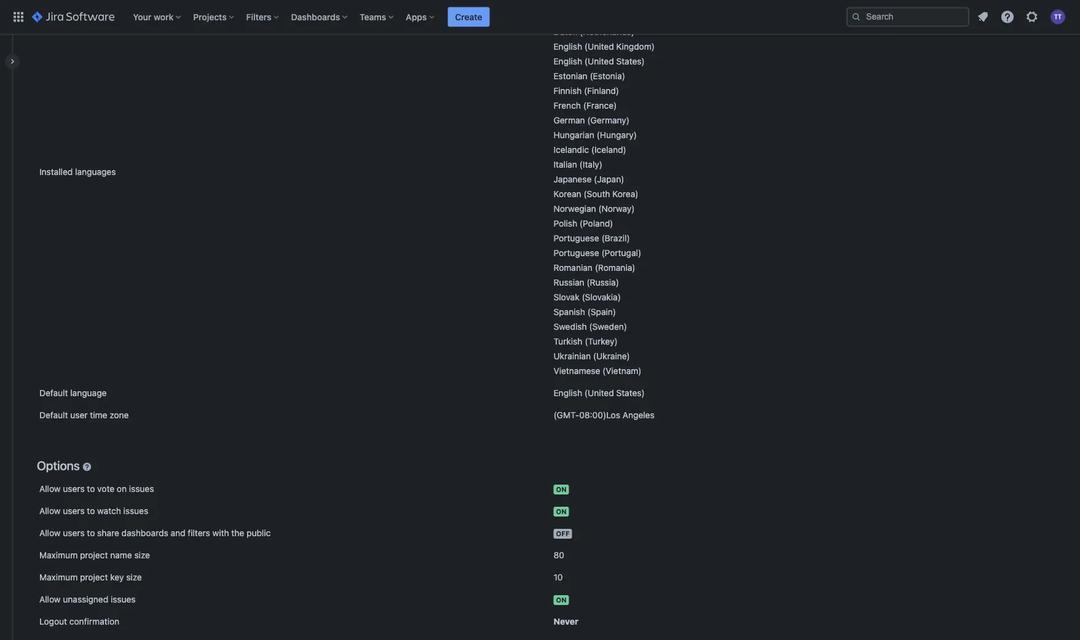 Task type: locate. For each thing, give the bounding box(es) containing it.
your
[[133, 12, 151, 22]]

3 english from the top
[[554, 388, 582, 398]]

name
[[110, 551, 132, 561]]

allow unassigned issues
[[39, 595, 136, 605]]

banner
[[0, 0, 1080, 34]]

default language
[[39, 388, 107, 398]]

and
[[171, 529, 185, 539]]

1 vertical spatial project
[[80, 573, 108, 583]]

portuguese up the romanian
[[554, 248, 599, 258]]

users down the get online help about global settings icon
[[63, 484, 85, 494]]

with
[[213, 529, 229, 539]]

1 vertical spatial states)
[[616, 388, 645, 398]]

2 allow from the top
[[39, 506, 61, 517]]

0 vertical spatial project
[[80, 551, 108, 561]]

maximum project name size
[[39, 551, 150, 561]]

3 users from the top
[[63, 529, 85, 539]]

on for allow unassigned issues
[[556, 597, 567, 605]]

project up "maximum project key size"
[[80, 551, 108, 561]]

to left vote
[[87, 484, 95, 494]]

(russia)
[[587, 278, 619, 288]]

0 vertical spatial english
[[554, 42, 582, 52]]

default left "language"
[[39, 388, 68, 398]]

on for allow users to vote on issues
[[556, 486, 567, 494]]

size right name
[[134, 551, 150, 561]]

10
[[554, 573, 563, 583]]

allow users to share dashboards and filters with the public
[[39, 529, 271, 539]]

romanian
[[554, 263, 593, 273]]

english up estonian
[[554, 56, 582, 66]]

1 vertical spatial size
[[126, 573, 142, 583]]

default for default language
[[39, 388, 68, 398]]

portuguese
[[554, 233, 599, 244], [554, 248, 599, 258]]

size for maximum project name size
[[134, 551, 150, 561]]

search image
[[852, 12, 862, 22]]

1 allow from the top
[[39, 484, 61, 494]]

2 users from the top
[[63, 506, 85, 517]]

the
[[231, 529, 244, 539]]

2 portuguese from the top
[[554, 248, 599, 258]]

issues up the dashboards
[[123, 506, 148, 517]]

1 vertical spatial maximum
[[39, 573, 78, 583]]

3 allow from the top
[[39, 529, 61, 539]]

installed languages
[[39, 167, 116, 177]]

(netherlands)
[[580, 27, 635, 37]]

japanese
[[554, 174, 592, 184]]

states) up angeles
[[616, 388, 645, 398]]

1 vertical spatial users
[[63, 506, 85, 517]]

0 vertical spatial (united
[[585, 42, 614, 52]]

2 maximum from the top
[[39, 573, 78, 583]]

4 allow from the top
[[39, 595, 61, 605]]

1 vertical spatial portuguese
[[554, 248, 599, 258]]

0 vertical spatial states)
[[616, 56, 645, 66]]

project for name
[[80, 551, 108, 561]]

create button
[[448, 7, 490, 27]]

english down dutch
[[554, 42, 582, 52]]

2 vertical spatial to
[[87, 529, 95, 539]]

states) down kingdom)
[[616, 56, 645, 66]]

allow
[[39, 484, 61, 494], [39, 506, 61, 517], [39, 529, 61, 539], [39, 595, 61, 605]]

maximum for maximum project name size
[[39, 551, 78, 561]]

default
[[39, 388, 68, 398], [39, 410, 68, 421]]

english up (gmt-
[[554, 388, 582, 398]]

options
[[37, 459, 80, 473]]

(gmt-08:00) los angeles
[[554, 410, 655, 421]]

to left watch
[[87, 506, 95, 517]]

(vietnam)
[[603, 366, 642, 376]]

dutch
[[554, 27, 578, 37]]

users
[[63, 484, 85, 494], [63, 506, 85, 517], [63, 529, 85, 539]]

english
[[554, 42, 582, 52], [554, 56, 582, 66], [554, 388, 582, 398]]

1 states) from the top
[[616, 56, 645, 66]]

users down allow users to watch issues
[[63, 529, 85, 539]]

maximum for maximum project key size
[[39, 573, 78, 583]]

1 maximum from the top
[[39, 551, 78, 561]]

korean
[[554, 189, 581, 199]]

(norway)
[[599, 204, 635, 214]]

(united
[[585, 42, 614, 52], [585, 56, 614, 66], [585, 388, 614, 398]]

ukrainian
[[554, 351, 591, 362]]

projects button
[[190, 7, 239, 27]]

finnish
[[554, 86, 582, 96]]

languages
[[75, 167, 116, 177]]

work
[[154, 12, 174, 22]]

default left user
[[39, 410, 68, 421]]

project down maximum project name size
[[80, 573, 108, 583]]

maximum
[[39, 551, 78, 561], [39, 573, 78, 583]]

0 vertical spatial portuguese
[[554, 233, 599, 244]]

states)
[[616, 56, 645, 66], [616, 388, 645, 398]]

1 vertical spatial default
[[39, 410, 68, 421]]

2 to from the top
[[87, 506, 95, 517]]

notifications image
[[976, 10, 991, 24]]

2 vertical spatial english
[[554, 388, 582, 398]]

to left share
[[87, 529, 95, 539]]

1 vertical spatial issues
[[123, 506, 148, 517]]

to for vote
[[87, 484, 95, 494]]

slovak
[[554, 292, 580, 303]]

jira software image
[[32, 10, 115, 24], [32, 10, 115, 24]]

allow for allow users to vote on issues
[[39, 484, 61, 494]]

2 default from the top
[[39, 410, 68, 421]]

sidebar navigation image
[[0, 49, 27, 74]]

0 vertical spatial issues
[[129, 484, 154, 494]]

1 project from the top
[[80, 551, 108, 561]]

dutch (netherlands) english (united kingdom) english (united states) estonian (estonia) finnish (finland) french (france) german (germany) hungarian (hungary) icelandic (iceland) italian (italy) japanese (japan) korean (south korea) norwegian (norway) polish (poland) portuguese (brazil) portuguese (portugal) romanian (romania) russian (russia) slovak (slovakia) spanish (spain) swedish (sweden) turkish (turkey) ukrainian (ukraine) vietnamese (vietnam)
[[554, 27, 655, 376]]

1 vertical spatial to
[[87, 506, 95, 517]]

users down 'allow users to vote on issues'
[[63, 506, 85, 517]]

filters
[[188, 529, 210, 539]]

0 vertical spatial users
[[63, 484, 85, 494]]

2 project from the top
[[80, 573, 108, 583]]

issues down key
[[111, 595, 136, 605]]

allow users to watch issues
[[39, 506, 148, 517]]

(estonia)
[[590, 71, 625, 81]]

1 to from the top
[[87, 484, 95, 494]]

(finland)
[[584, 86, 619, 96]]

watch
[[97, 506, 121, 517]]

0 vertical spatial size
[[134, 551, 150, 561]]

0 vertical spatial default
[[39, 388, 68, 398]]

angeles
[[623, 410, 655, 421]]

80
[[554, 551, 565, 561]]

share
[[97, 529, 119, 539]]

1 vertical spatial (united
[[585, 56, 614, 66]]

project
[[80, 551, 108, 561], [80, 573, 108, 583]]

maximum up "maximum project key size"
[[39, 551, 78, 561]]

issues
[[129, 484, 154, 494], [123, 506, 148, 517], [111, 595, 136, 605]]

1 users from the top
[[63, 484, 85, 494]]

(united down (netherlands)
[[585, 42, 614, 52]]

users for vote
[[63, 484, 85, 494]]

to
[[87, 484, 95, 494], [87, 506, 95, 517], [87, 529, 95, 539]]

(france)
[[583, 101, 617, 111]]

estonian
[[554, 71, 588, 81]]

(united up (estonia)
[[585, 56, 614, 66]]

0 vertical spatial to
[[87, 484, 95, 494]]

2 vertical spatial users
[[63, 529, 85, 539]]

size for maximum project key size
[[126, 573, 142, 583]]

0 vertical spatial maximum
[[39, 551, 78, 561]]

1 portuguese from the top
[[554, 233, 599, 244]]

size right key
[[126, 573, 142, 583]]

on
[[117, 484, 127, 494], [556, 486, 567, 494], [556, 508, 567, 516], [556, 597, 567, 605]]

1 vertical spatial english
[[554, 56, 582, 66]]

issues right vote
[[129, 484, 154, 494]]

(united up (gmt-08:00) los angeles
[[585, 388, 614, 398]]

(japan)
[[594, 174, 624, 184]]

kingdom)
[[616, 42, 655, 52]]

maximum up unassigned
[[39, 573, 78, 583]]

1 default from the top
[[39, 388, 68, 398]]

dashboards button
[[288, 7, 352, 27]]

3 to from the top
[[87, 529, 95, 539]]

user
[[70, 410, 88, 421]]

08:00)
[[579, 410, 607, 421]]

1 (united from the top
[[585, 42, 614, 52]]

2 vertical spatial (united
[[585, 388, 614, 398]]

your work
[[133, 12, 174, 22]]

norwegian
[[554, 204, 596, 214]]

portuguese down polish
[[554, 233, 599, 244]]



Task type: describe. For each thing, give the bounding box(es) containing it.
teams
[[360, 12, 386, 22]]

allow for allow unassigned issues
[[39, 595, 61, 605]]

create
[[455, 12, 482, 22]]

(turkey)
[[585, 337, 618, 347]]

help image
[[1001, 10, 1015, 24]]

allow for allow users to share dashboards and filters with the public
[[39, 529, 61, 539]]

swedish
[[554, 322, 587, 332]]

russian
[[554, 278, 585, 288]]

primary element
[[7, 0, 847, 34]]

appswitcher icon image
[[11, 10, 26, 24]]

users for watch
[[63, 506, 85, 517]]

hungarian
[[554, 130, 595, 140]]

(iceland)
[[591, 145, 627, 155]]

key
[[110, 573, 124, 583]]

teams button
[[356, 7, 399, 27]]

1 english from the top
[[554, 42, 582, 52]]

(brazil)
[[602, 233, 630, 244]]

(poland)
[[580, 219, 613, 229]]

(portugal)
[[602, 248, 642, 258]]

unassigned
[[63, 595, 108, 605]]

time
[[90, 410, 107, 421]]

spanish
[[554, 307, 585, 317]]

turkish
[[554, 337, 583, 347]]

allow for allow users to watch issues
[[39, 506, 61, 517]]

italian
[[554, 160, 577, 170]]

(hungary)
[[597, 130, 637, 140]]

banner containing your work
[[0, 0, 1080, 34]]

public
[[247, 529, 271, 539]]

los
[[607, 410, 620, 421]]

logout
[[39, 617, 67, 627]]

zone
[[110, 410, 129, 421]]

apps
[[406, 12, 427, 22]]

(south
[[584, 189, 610, 199]]

installed
[[39, 167, 73, 177]]

(romania)
[[595, 263, 636, 273]]

(spain)
[[588, 307, 616, 317]]

2 vertical spatial issues
[[111, 595, 136, 605]]

your work button
[[129, 7, 186, 27]]

filters
[[246, 12, 272, 22]]

to for watch
[[87, 506, 95, 517]]

(italy)
[[580, 160, 603, 170]]

confirmation
[[69, 617, 119, 627]]

english (united states)
[[554, 388, 645, 398]]

default user time zone
[[39, 410, 129, 421]]

settings image
[[1025, 10, 1040, 24]]

dashboards
[[291, 12, 340, 22]]

projects
[[193, 12, 227, 22]]

(germany)
[[588, 115, 630, 125]]

to for share
[[87, 529, 95, 539]]

filters button
[[243, 7, 284, 27]]

(gmt-
[[554, 410, 579, 421]]

your profile and settings image
[[1051, 10, 1066, 24]]

off
[[556, 530, 570, 538]]

polish
[[554, 219, 578, 229]]

french
[[554, 101, 581, 111]]

german
[[554, 115, 585, 125]]

default for default user time zone
[[39, 410, 68, 421]]

2 states) from the top
[[616, 388, 645, 398]]

dashboards
[[122, 529, 168, 539]]

vote
[[97, 484, 114, 494]]

project for key
[[80, 573, 108, 583]]

logout confirmation
[[39, 617, 119, 627]]

2 english from the top
[[554, 56, 582, 66]]

(slovakia)
[[582, 292, 621, 303]]

maximum project key size
[[39, 573, 142, 583]]

3 (united from the top
[[585, 388, 614, 398]]

icelandic
[[554, 145, 589, 155]]

korea)
[[613, 189, 639, 199]]

(ukraine)
[[593, 351, 630, 362]]

Search field
[[847, 7, 970, 27]]

get online help about global settings image
[[82, 460, 92, 470]]

users for share
[[63, 529, 85, 539]]

2 (united from the top
[[585, 56, 614, 66]]

language
[[70, 388, 107, 398]]

apps button
[[402, 7, 439, 27]]

(sweden)
[[589, 322, 627, 332]]

vietnamese
[[554, 366, 600, 376]]

on for allow users to watch issues
[[556, 508, 567, 516]]

allow users to vote on issues
[[39, 484, 154, 494]]

states) inside the dutch (netherlands) english (united kingdom) english (united states) estonian (estonia) finnish (finland) french (france) german (germany) hungarian (hungary) icelandic (iceland) italian (italy) japanese (japan) korean (south korea) norwegian (norway) polish (poland) portuguese (brazil) portuguese (portugal) romanian (romania) russian (russia) slovak (slovakia) spanish (spain) swedish (sweden) turkish (turkey) ukrainian (ukraine) vietnamese (vietnam)
[[616, 56, 645, 66]]



Task type: vqa. For each thing, say whether or not it's contained in the screenshot.


